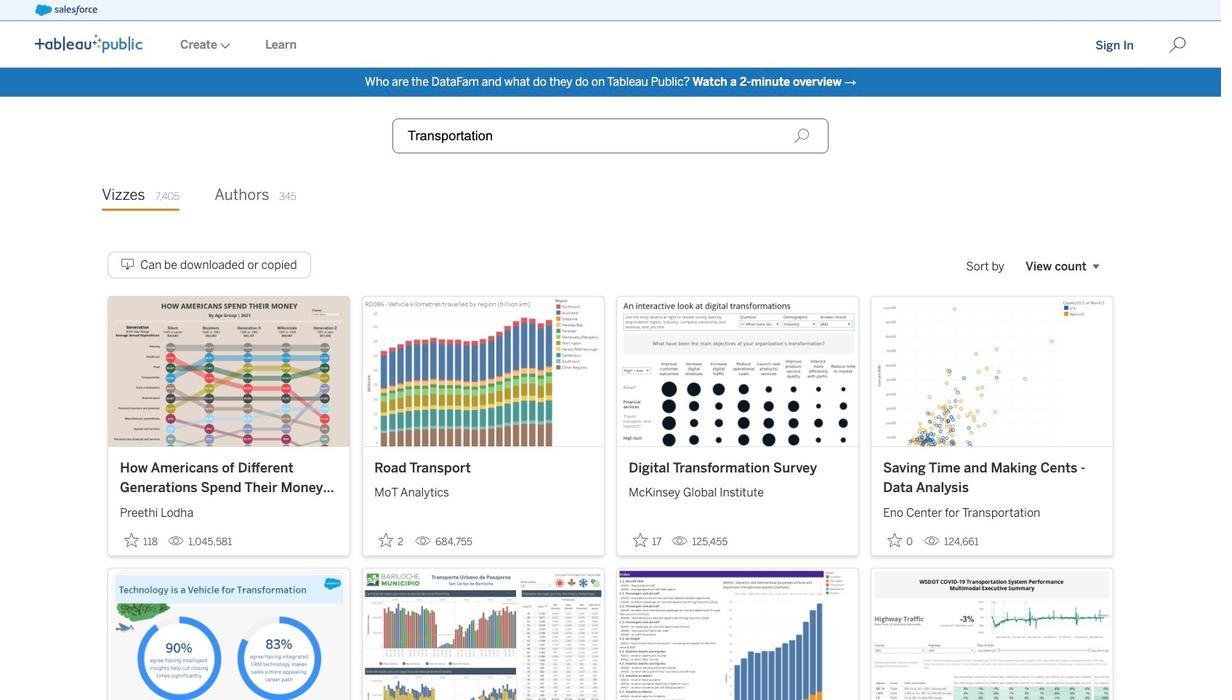 Task type: vqa. For each thing, say whether or not it's contained in the screenshot.
Viz of the Day Heading
no



Task type: locate. For each thing, give the bounding box(es) containing it.
logo image
[[35, 34, 143, 53]]

1 add favorite button from the left
[[120, 529, 162, 553]]

add favorite image
[[633, 533, 648, 547]]

3 add favorite image from the left
[[888, 533, 903, 547]]

workbook thumbnail image
[[108, 297, 350, 446], [363, 297, 604, 446], [617, 297, 859, 446], [872, 297, 1113, 446], [108, 569, 350, 700], [363, 569, 604, 700], [617, 569, 859, 700], [872, 569, 1113, 700]]

1 add favorite image from the left
[[124, 533, 139, 547]]

1 horizontal spatial add favorite image
[[379, 533, 393, 547]]

4 add favorite button from the left
[[884, 529, 919, 553]]

0 horizontal spatial add favorite image
[[124, 533, 139, 547]]

2 horizontal spatial add favorite image
[[888, 533, 903, 547]]

salesforce logo image
[[35, 4, 97, 16]]

add favorite image
[[124, 533, 139, 547], [379, 533, 393, 547], [888, 533, 903, 547]]

Add Favorite button
[[120, 529, 162, 553], [375, 529, 409, 553], [629, 529, 666, 553], [884, 529, 919, 553]]

2 add favorite button from the left
[[375, 529, 409, 553]]

3 add favorite button from the left
[[629, 529, 666, 553]]

create image
[[217, 43, 231, 49]]

2 add favorite image from the left
[[379, 533, 393, 547]]



Task type: describe. For each thing, give the bounding box(es) containing it.
go to search image
[[1152, 36, 1204, 54]]

add favorite image for 1st add favorite "button" from left
[[124, 533, 139, 547]]

Search input field
[[393, 119, 829, 153]]

add favorite image for first add favorite "button" from right
[[888, 533, 903, 547]]

search image
[[794, 128, 810, 144]]

add favorite image for second add favorite "button" from left
[[379, 533, 393, 547]]



